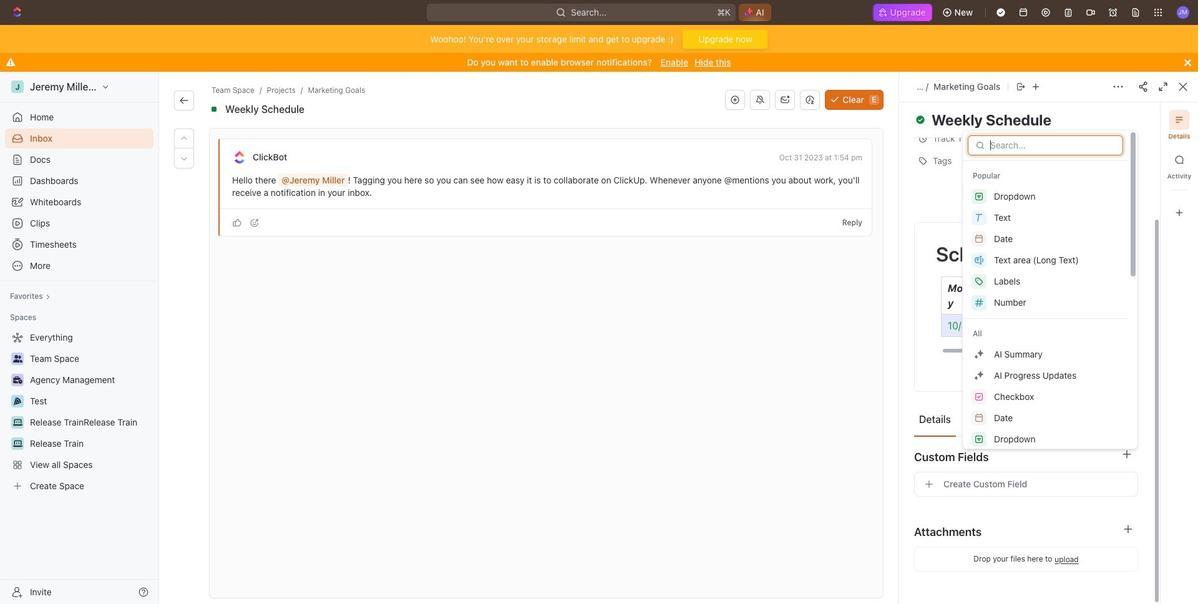 Task type: locate. For each thing, give the bounding box(es) containing it.
tree
[[5, 328, 154, 496]]

tree inside sidebar navigation
[[5, 328, 154, 496]]



Task type: vqa. For each thing, say whether or not it's contained in the screenshot.
Calendar "link"
no



Task type: describe. For each thing, give the bounding box(es) containing it.
Search... text field
[[991, 140, 1119, 150]]

task sidebar navigation tab list
[[1166, 110, 1193, 223]]

sidebar navigation
[[0, 72, 159, 604]]



